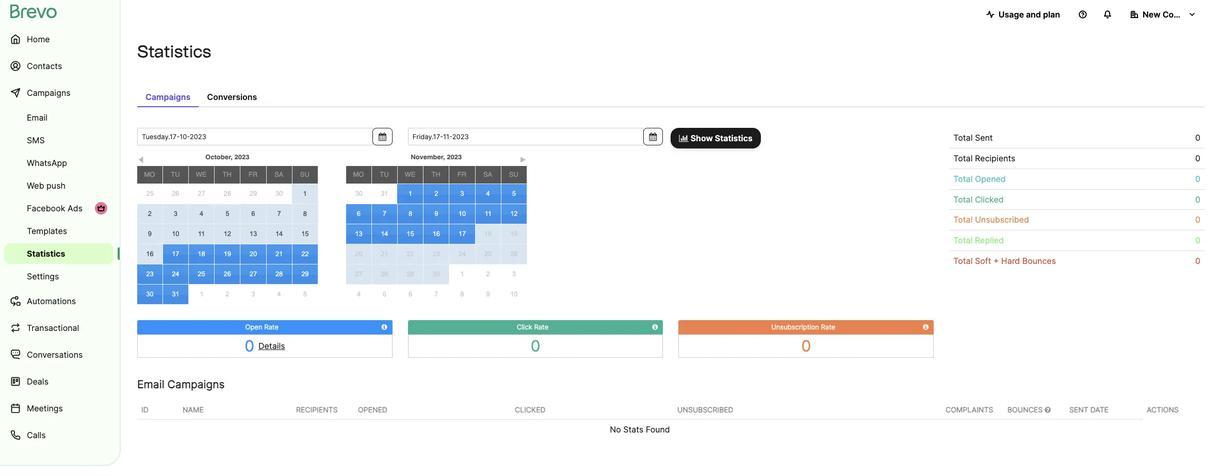 Task type: locate. For each thing, give the bounding box(es) containing it.
su for 1
[[300, 171, 310, 179]]

unsubscription
[[772, 323, 819, 331]]

1 horizontal spatial 10
[[459, 210, 466, 218]]

6 total from the top
[[954, 235, 973, 246]]

0 horizontal spatial 31
[[172, 291, 179, 298]]

20 for 2nd 20 link from the right
[[250, 250, 257, 258]]

fr down october, 2023 link
[[249, 171, 258, 179]]

1 horizontal spatial 29
[[301, 270, 309, 278]]

17 link
[[450, 224, 475, 244], [163, 245, 188, 264]]

rate for click rate
[[534, 323, 549, 331]]

total down total sent
[[954, 153, 973, 164]]

opened
[[975, 174, 1006, 184], [358, 405, 388, 414]]

2 horizontal spatial 7
[[435, 291, 438, 298]]

0 horizontal spatial 24
[[172, 270, 179, 278]]

1 link
[[292, 184, 318, 204], [398, 184, 423, 204], [450, 265, 475, 284], [189, 285, 215, 305]]

total left soft
[[954, 256, 973, 266]]

◀ link
[[137, 154, 145, 164]]

1 tu from the left
[[171, 171, 180, 179]]

1 horizontal spatial 12 link
[[501, 204, 527, 224]]

1 vertical spatial 26
[[510, 250, 518, 258]]

0 horizontal spatial su
[[300, 171, 310, 179]]

2 20 link from the left
[[346, 245, 371, 264]]

details
[[259, 341, 285, 351]]

11
[[485, 210, 492, 218], [198, 230, 205, 238]]

and
[[1026, 9, 1041, 20]]

th for 28
[[223, 171, 232, 179]]

31 link
[[372, 184, 398, 204], [163, 285, 188, 304]]

2
[[435, 190, 438, 198], [148, 210, 152, 218], [486, 271, 490, 278], [226, 291, 229, 298]]

facebook ads link
[[4, 198, 114, 219]]

1 su from the left
[[300, 171, 310, 179]]

4 total from the top
[[954, 194, 973, 205]]

22
[[301, 250, 309, 258], [407, 250, 414, 258]]

2 2023 from the left
[[447, 153, 462, 161]]

october, 2023
[[205, 153, 249, 161]]

0 vertical spatial recipients
[[975, 153, 1016, 164]]

rate
[[264, 323, 279, 331], [534, 323, 549, 331], [821, 323, 836, 331]]

1 fr from the left
[[249, 171, 258, 179]]

2 su from the left
[[509, 171, 519, 179]]

info circle image for open rate
[[382, 324, 387, 331]]

15
[[301, 230, 309, 238], [407, 230, 414, 238]]

2023 for october,
[[235, 153, 249, 161]]

7 link
[[267, 204, 292, 224], [372, 204, 397, 224], [424, 285, 449, 304]]

mo for 25
[[144, 171, 155, 179]]

1 horizontal spatial 15
[[407, 230, 414, 238]]

2 sa from the left
[[484, 171, 492, 179]]

1 vertical spatial 31 link
[[163, 285, 188, 304]]

6 for the 6 link to the middle
[[357, 210, 361, 218]]

2 14 from the left
[[381, 230, 388, 238]]

0 vertical spatial statistics
[[137, 42, 211, 61]]

3 rate from the left
[[821, 323, 836, 331]]

we
[[196, 171, 207, 179], [405, 171, 416, 179]]

ads
[[68, 203, 83, 214]]

usage
[[999, 9, 1024, 20]]

1 21 link from the left
[[267, 245, 292, 264]]

0 horizontal spatial th
[[223, 171, 232, 179]]

1 horizontal spatial su
[[509, 171, 519, 179]]

20
[[250, 250, 257, 258], [355, 250, 363, 258]]

1 horizontal spatial 24
[[459, 250, 466, 258]]

campaigns
[[27, 88, 71, 98], [146, 92, 191, 102], [167, 378, 225, 391]]

20 for 1st 20 link from the right
[[355, 250, 363, 258]]

1 horizontal spatial 20 link
[[346, 245, 371, 264]]

1 vertical spatial 17 link
[[163, 245, 188, 264]]

su for 5
[[509, 171, 519, 179]]

0 horizontal spatial 22
[[301, 250, 309, 258]]

0 for total clicked
[[1196, 194, 1201, 205]]

0 vertical spatial 12
[[510, 210, 518, 218]]

id
[[141, 405, 149, 414]]

email for email
[[27, 113, 48, 123]]

total opened
[[954, 174, 1006, 184]]

total left the "replied"
[[954, 235, 973, 246]]

14 for second 14 link from the right
[[276, 230, 283, 238]]

1 vertical spatial 19 link
[[215, 245, 240, 264]]

we down the october,
[[196, 171, 207, 179]]

29
[[250, 190, 257, 198], [301, 270, 309, 278], [407, 270, 414, 278]]

0 horizontal spatial 2023
[[235, 153, 249, 161]]

2023 right the october,
[[235, 153, 249, 161]]

0 horizontal spatial 12 link
[[215, 224, 240, 244]]

1 horizontal spatial 14 link
[[372, 224, 397, 244]]

1 horizontal spatial 24 link
[[450, 245, 475, 264]]

19
[[510, 230, 518, 238], [224, 250, 231, 258]]

rate right unsubscription
[[821, 323, 836, 331]]

2 horizontal spatial 9
[[486, 290, 490, 298]]

2 horizontal spatial 28
[[381, 270, 388, 278]]

0
[[1196, 133, 1201, 143], [1196, 153, 1201, 164], [1196, 174, 1201, 184], [1196, 194, 1201, 205], [1196, 215, 1201, 225], [1196, 235, 1201, 246], [1196, 256, 1201, 266], [245, 337, 254, 355], [531, 337, 541, 355], [802, 337, 811, 355]]

1 info circle image from the left
[[382, 324, 387, 331]]

From text field
[[137, 128, 373, 146]]

0 horizontal spatial rate
[[264, 323, 279, 331]]

total left sent
[[954, 133, 973, 143]]

28 for the 28 link to the left
[[224, 190, 231, 198]]

sent date
[[1070, 405, 1109, 414]]

facebook ads
[[27, 203, 83, 214]]

15 link
[[292, 224, 318, 244], [398, 224, 423, 244]]

8
[[303, 210, 307, 218], [409, 210, 412, 218], [460, 290, 464, 298]]

24
[[459, 250, 466, 258], [172, 270, 179, 278]]

2 mo from the left
[[353, 171, 364, 179]]

we for november, 2023
[[405, 171, 416, 179]]

1 20 from the left
[[250, 250, 257, 258]]

fr for november, 2023
[[458, 171, 467, 179]]

settings
[[27, 271, 59, 282]]

1 vertical spatial 9 link
[[137, 224, 162, 244]]

28
[[224, 190, 231, 198], [276, 270, 283, 278], [381, 270, 388, 278]]

0 vertical spatial 9
[[435, 210, 438, 218]]

total for total recipients
[[954, 153, 973, 164]]

12
[[510, 210, 518, 218], [224, 230, 231, 238]]

23 link
[[424, 245, 449, 264], [137, 265, 162, 284]]

7 total from the top
[[954, 256, 973, 266]]

2 th from the left
[[432, 171, 441, 179]]

1 we from the left
[[196, 171, 207, 179]]

new
[[1143, 9, 1161, 20]]

mo for 30
[[353, 171, 364, 179]]

3 total from the top
[[954, 174, 973, 184]]

2 total from the top
[[954, 153, 973, 164]]

usage and plan
[[999, 9, 1061, 20]]

1 th from the left
[[223, 171, 232, 179]]

2 we from the left
[[405, 171, 416, 179]]

total up total clicked
[[954, 174, 973, 184]]

statistics inside button
[[715, 133, 753, 143]]

2 13 from the left
[[355, 230, 363, 238]]

0 horizontal spatial 16 link
[[137, 245, 162, 264]]

2 20 from the left
[[355, 250, 363, 258]]

transactional link
[[4, 316, 114, 341]]

1 20 link from the left
[[241, 245, 266, 264]]

10
[[459, 210, 466, 218], [172, 230, 179, 238], [510, 290, 518, 298]]

2 rate from the left
[[534, 323, 549, 331]]

2 vertical spatial 26
[[224, 270, 231, 278]]

1 15 link from the left
[[292, 224, 318, 244]]

total down total opened
[[954, 194, 973, 205]]

sa
[[275, 171, 283, 179], [484, 171, 492, 179]]

0 horizontal spatial unsubscribed
[[678, 405, 734, 414]]

whatsapp link
[[4, 153, 114, 173]]

5 total from the top
[[954, 215, 973, 225]]

rate right open on the left bottom of the page
[[264, 323, 279, 331]]

25 link
[[137, 184, 163, 204], [476, 245, 501, 264], [189, 265, 214, 284]]

1 horizontal spatial 26 link
[[215, 265, 240, 284]]

th down november, 2023 link
[[432, 171, 441, 179]]

web push
[[27, 181, 66, 191]]

1 vertical spatial 25 link
[[476, 245, 501, 264]]

2023 inside november, 2023 ▶
[[447, 153, 462, 161]]

6 link
[[241, 204, 266, 224], [346, 204, 371, 224], [398, 285, 424, 304]]

1 13 from the left
[[250, 230, 257, 238]]

sent
[[975, 133, 993, 143]]

18
[[485, 230, 492, 238], [198, 250, 205, 258]]

16 for bottommost 16 "link"
[[146, 250, 154, 258]]

1 horizontal spatial th
[[432, 171, 441, 179]]

sa down november, 2023 ▶
[[484, 171, 492, 179]]

1 horizontal spatial 23
[[433, 250, 440, 258]]

0 for total replied
[[1196, 235, 1201, 246]]

21
[[276, 250, 283, 258], [381, 250, 388, 258]]

1 22 link from the left
[[292, 245, 318, 264]]

21 link
[[267, 245, 292, 264], [372, 245, 397, 264]]

1 horizontal spatial 12
[[510, 210, 518, 218]]

2 horizontal spatial 29
[[407, 270, 414, 278]]

27
[[198, 190, 205, 198], [250, 270, 257, 278], [355, 270, 363, 278]]

19 link
[[501, 224, 527, 244], [215, 245, 240, 264]]

fr down november, 2023 ▶
[[458, 171, 467, 179]]

0 horizontal spatial 14
[[276, 230, 283, 238]]

total clicked
[[954, 194, 1004, 205]]

tu
[[171, 171, 180, 179], [380, 171, 389, 179]]

1 total from the top
[[954, 133, 973, 143]]

1 horizontal spatial 17
[[459, 230, 466, 238]]

10 for the 10 link to the middle
[[459, 210, 466, 218]]

2 fr from the left
[[458, 171, 467, 179]]

show statistics button
[[671, 128, 761, 149]]

2 vertical spatial 10 link
[[501, 285, 527, 304]]

1 vertical spatial 19
[[224, 250, 231, 258]]

total down total clicked
[[954, 215, 973, 225]]

0 horizontal spatial 16
[[146, 250, 154, 258]]

0 horizontal spatial clicked
[[515, 405, 546, 414]]

0 horizontal spatial sa
[[275, 171, 283, 179]]

1 14 from the left
[[276, 230, 283, 238]]

complaints
[[946, 405, 994, 414]]

0 for total opened
[[1196, 174, 1201, 184]]

2 horizontal spatial 10 link
[[501, 285, 527, 304]]

th down october, 2023 link
[[223, 171, 232, 179]]

8 link
[[292, 204, 318, 224], [398, 204, 423, 224], [449, 285, 475, 304]]

total for total replied
[[954, 235, 973, 246]]

conversations link
[[4, 343, 114, 367]]

10 for leftmost the 10 link
[[172, 230, 179, 238]]

2 horizontal spatial 26 link
[[501, 245, 527, 264]]

1 rate from the left
[[264, 323, 279, 331]]

2023 right november,
[[447, 153, 462, 161]]

2 horizontal spatial 29 link
[[398, 265, 423, 284]]

0 horizontal spatial 27
[[198, 190, 205, 198]]

2 22 link from the left
[[398, 245, 423, 264]]

16 link
[[424, 224, 449, 244], [137, 245, 162, 264]]

templates
[[27, 226, 67, 236]]

1 horizontal spatial 25
[[198, 270, 205, 278]]

email up sms
[[27, 113, 48, 123]]

1 horizontal spatial mo
[[353, 171, 364, 179]]

20 link
[[241, 245, 266, 264], [346, 245, 371, 264]]

1 horizontal spatial 22 link
[[398, 245, 423, 264]]

total for total clicked
[[954, 194, 973, 205]]

web
[[27, 181, 44, 191]]

info circle image
[[382, 324, 387, 331], [652, 324, 658, 331]]

fr for october, 2023
[[249, 171, 258, 179]]

replied
[[975, 235, 1004, 246]]

1 horizontal spatial clicked
[[975, 194, 1004, 205]]

2 tu from the left
[[380, 171, 389, 179]]

1 vertical spatial 9
[[148, 230, 152, 238]]

0 horizontal spatial 11
[[198, 230, 205, 238]]

1 vertical spatial clicked
[[515, 405, 546, 414]]

0 horizontal spatial 26
[[172, 190, 179, 198]]

1 vertical spatial 16
[[146, 250, 154, 258]]

1 horizontal spatial 22
[[407, 250, 414, 258]]

1 horizontal spatial 29 link
[[292, 265, 318, 284]]

click rate
[[517, 323, 549, 331]]

bounces
[[1023, 256, 1056, 266], [1008, 405, 1045, 414]]

0 vertical spatial 26 link
[[163, 184, 189, 204]]

2023
[[235, 153, 249, 161], [447, 153, 462, 161]]

email
[[27, 113, 48, 123], [137, 378, 164, 391]]

1 sa from the left
[[275, 171, 283, 179]]

found
[[646, 425, 670, 435]]

18 link
[[476, 224, 501, 244], [189, 245, 214, 264]]

2 horizontal spatial statistics
[[715, 133, 753, 143]]

1 horizontal spatial sa
[[484, 171, 492, 179]]

total for total opened
[[954, 174, 973, 184]]

email up id
[[137, 378, 164, 391]]

we down november,
[[405, 171, 416, 179]]

9
[[435, 210, 438, 218], [148, 230, 152, 238], [486, 290, 490, 298]]

1 2023 from the left
[[235, 153, 249, 161]]

conversions
[[207, 92, 257, 102]]

1 22 from the left
[[301, 250, 309, 258]]

0 horizontal spatial 28 link
[[215, 184, 240, 204]]

mo
[[144, 171, 155, 179], [353, 171, 364, 179]]

0 horizontal spatial 6
[[251, 210, 255, 218]]

0 horizontal spatial 9 link
[[137, 224, 162, 244]]

1 horizontal spatial 20
[[355, 250, 363, 258]]

no stats found
[[610, 425, 670, 435]]

17
[[459, 230, 466, 238], [172, 250, 179, 258]]

1 vertical spatial unsubscribed
[[678, 405, 734, 414]]

30
[[276, 190, 283, 198], [355, 190, 363, 198], [433, 270, 440, 278], [146, 291, 154, 298]]

13
[[250, 230, 257, 238], [355, 230, 363, 238]]

9 link
[[424, 204, 449, 224], [137, 224, 162, 244], [475, 285, 501, 304]]

rate right click
[[534, 323, 549, 331]]

1 horizontal spatial 25 link
[[189, 265, 214, 284]]

5 link
[[501, 184, 527, 204], [215, 204, 240, 224], [372, 285, 398, 304], [292, 285, 318, 305]]

2 13 link from the left
[[346, 224, 371, 244]]

1 mo from the left
[[144, 171, 155, 179]]

26 link
[[163, 184, 189, 204], [501, 245, 527, 264], [215, 265, 240, 284]]

0 horizontal spatial 18
[[198, 250, 205, 258]]

1 horizontal spatial 21
[[381, 250, 388, 258]]

total recipients
[[954, 153, 1016, 164]]

0 horizontal spatial 13 link
[[241, 224, 266, 244]]

2 info circle image from the left
[[652, 324, 658, 331]]

0 horizontal spatial 15 link
[[292, 224, 318, 244]]

recipients
[[975, 153, 1016, 164], [296, 405, 338, 414]]

sa for 30
[[275, 171, 283, 179]]

sa down from text box
[[275, 171, 283, 179]]

0 horizontal spatial 10
[[172, 230, 179, 238]]

email campaigns
[[137, 378, 225, 391]]

1 13 link from the left
[[241, 224, 266, 244]]

clicked
[[975, 194, 1004, 205], [515, 405, 546, 414]]

calendar image
[[650, 133, 657, 141]]

23
[[433, 250, 440, 258], [146, 270, 154, 278]]

unsubscribed
[[975, 215, 1030, 225], [678, 405, 734, 414]]

1 horizontal spatial statistics
[[137, 42, 211, 61]]



Task type: describe. For each thing, give the bounding box(es) containing it.
1 horizontal spatial 18 link
[[476, 224, 501, 244]]

1 14 link from the left
[[267, 224, 292, 244]]

2 vertical spatial 25
[[198, 270, 205, 278]]

2 vertical spatial statistics
[[27, 249, 65, 259]]

we for october, 2023
[[196, 171, 207, 179]]

0 horizontal spatial opened
[[358, 405, 388, 414]]

0 horizontal spatial 19 link
[[215, 245, 240, 264]]

1 vertical spatial 11
[[198, 230, 205, 238]]

0 horizontal spatial 17
[[172, 250, 179, 258]]

2 horizontal spatial 28 link
[[372, 265, 397, 284]]

web push link
[[4, 175, 114, 196]]

29 for right 29 link
[[407, 270, 414, 278]]

1 horizontal spatial 27 link
[[241, 265, 266, 284]]

1 horizontal spatial 23 link
[[424, 245, 449, 264]]

▶
[[520, 156, 526, 164]]

2 22 from the left
[[407, 250, 414, 258]]

13 for second 13 "link" from right
[[250, 230, 257, 238]]

2 horizontal spatial 6 link
[[398, 285, 424, 304]]

tu for 31
[[380, 171, 389, 179]]

1 horizontal spatial 8
[[409, 210, 412, 218]]

0 vertical spatial 11 link
[[476, 204, 501, 224]]

0 horizontal spatial 23 link
[[137, 265, 162, 284]]

0 vertical spatial 26
[[172, 190, 179, 198]]

october,
[[205, 153, 233, 161]]

actions
[[1147, 406, 1179, 414]]

1 horizontal spatial 6 link
[[346, 204, 371, 224]]

1 vertical spatial bounces
[[1008, 405, 1045, 414]]

12 for the bottommost 12 link
[[224, 230, 231, 238]]

plan
[[1043, 9, 1061, 20]]

open rate
[[245, 323, 279, 331]]

open
[[245, 323, 262, 331]]

1 vertical spatial 16 link
[[137, 245, 162, 264]]

To text field
[[408, 128, 644, 146]]

0 horizontal spatial 8
[[303, 210, 307, 218]]

1 vertical spatial 25
[[485, 250, 492, 258]]

0 horizontal spatial 17 link
[[163, 245, 188, 264]]

2 14 link from the left
[[372, 224, 397, 244]]

0 vertical spatial 17
[[459, 230, 466, 238]]

calendar image
[[379, 133, 386, 141]]

2 horizontal spatial 7 link
[[424, 285, 449, 304]]

0 vertical spatial 16 link
[[424, 224, 449, 244]]

calls
[[27, 430, 46, 441]]

▶ link
[[519, 154, 527, 164]]

0 vertical spatial 24
[[459, 250, 466, 258]]

name
[[183, 405, 204, 414]]

0 vertical spatial 12 link
[[501, 204, 527, 224]]

0 details
[[245, 337, 285, 355]]

0 vertical spatial 23
[[433, 250, 440, 258]]

sms link
[[4, 130, 114, 151]]

2 21 from the left
[[381, 250, 388, 258]]

total for total sent
[[954, 133, 973, 143]]

home
[[27, 34, 50, 44]]

0 horizontal spatial 6 link
[[241, 204, 266, 224]]

1 horizontal spatial 19 link
[[501, 224, 527, 244]]

meetings
[[27, 404, 63, 414]]

6 for the right the 6 link
[[409, 291, 412, 298]]

unsubscription rate
[[772, 323, 836, 331]]

14 for 2nd 14 link
[[381, 230, 388, 238]]

0 vertical spatial opened
[[975, 174, 1006, 184]]

bar chart image
[[679, 134, 689, 142]]

total unsubscribed
[[954, 215, 1030, 225]]

usage and plan button
[[978, 4, 1069, 25]]

transactional
[[27, 323, 79, 333]]

stats
[[624, 425, 644, 435]]

0 for total sent
[[1196, 133, 1201, 143]]

home link
[[4, 27, 114, 52]]

left___rvooi image
[[97, 204, 105, 213]]

12 for topmost 12 link
[[510, 210, 518, 218]]

email link
[[4, 107, 114, 128]]

1 horizontal spatial 10 link
[[450, 204, 475, 224]]

1 15 from the left
[[301, 230, 309, 238]]

0 horizontal spatial 29 link
[[240, 184, 266, 204]]

email for email campaigns
[[137, 378, 164, 391]]

sa for 4
[[484, 171, 492, 179]]

info circle image
[[923, 324, 929, 331]]

◀
[[138, 156, 144, 164]]

2 horizontal spatial 26
[[510, 250, 518, 258]]

0 for total recipients
[[1196, 153, 1201, 164]]

conversations
[[27, 350, 83, 360]]

0 horizontal spatial 25
[[146, 190, 154, 198]]

conversions link
[[199, 87, 265, 107]]

1 horizontal spatial 17 link
[[450, 224, 475, 244]]

0 horizontal spatial 26 link
[[163, 184, 189, 204]]

2023 for november,
[[447, 153, 462, 161]]

0 vertical spatial bounces
[[1023, 256, 1056, 266]]

29 for 29 link to the middle
[[301, 270, 309, 278]]

0 vertical spatial 19
[[510, 230, 518, 238]]

0 horizontal spatial 9
[[148, 230, 152, 238]]

0 horizontal spatial 27 link
[[189, 184, 215, 204]]

automations link
[[4, 289, 114, 314]]

0 vertical spatial 24 link
[[450, 245, 475, 264]]

+
[[994, 256, 999, 266]]

show statistics
[[689, 133, 753, 143]]

1 horizontal spatial 27
[[250, 270, 257, 278]]

13 for 1st 13 "link" from the right
[[355, 230, 363, 238]]

1 horizontal spatial 9 link
[[424, 204, 449, 224]]

contacts link
[[4, 54, 114, 78]]

28 for the 28 link to the middle
[[276, 270, 283, 278]]

new company
[[1143, 9, 1201, 20]]

automations
[[27, 296, 76, 307]]

1 horizontal spatial 7
[[383, 210, 387, 218]]

templates link
[[4, 221, 114, 242]]

hard
[[1002, 256, 1020, 266]]

total for total unsubscribed
[[954, 215, 973, 225]]

statistics link
[[4, 244, 114, 264]]

0 vertical spatial 25 link
[[137, 184, 163, 204]]

date
[[1091, 405, 1109, 414]]

1 vertical spatial 12 link
[[215, 224, 240, 244]]

0 vertical spatial 11
[[485, 210, 492, 218]]

0 horizontal spatial 19
[[224, 250, 231, 258]]

1 horizontal spatial 28 link
[[267, 265, 292, 284]]

28 for the rightmost the 28 link
[[381, 270, 388, 278]]

facebook
[[27, 203, 65, 214]]

calls link
[[4, 423, 114, 448]]

0 horizontal spatial 23
[[146, 270, 154, 278]]

th for 2
[[432, 171, 441, 179]]

rate for open rate
[[264, 323, 279, 331]]

1 horizontal spatial 9
[[435, 210, 438, 218]]

0 horizontal spatial 31 link
[[163, 285, 188, 304]]

october, 2023 link
[[163, 151, 292, 164]]

total for total soft + hard bounces
[[954, 256, 973, 266]]

2 horizontal spatial 8
[[460, 290, 464, 298]]

1 21 from the left
[[276, 250, 283, 258]]

1 horizontal spatial campaigns link
[[137, 87, 199, 107]]

sent
[[1070, 405, 1089, 414]]

november, 2023 link
[[372, 151, 501, 164]]

1 vertical spatial 31
[[172, 291, 179, 298]]

1 vertical spatial 26 link
[[501, 245, 527, 264]]

2 21 link from the left
[[372, 245, 397, 264]]

november, 2023 ▶
[[411, 153, 526, 164]]

2 vertical spatial 26 link
[[215, 265, 240, 284]]

0 horizontal spatial campaigns link
[[4, 81, 114, 105]]

whatsapp
[[27, 158, 67, 168]]

1 vertical spatial 18
[[198, 250, 205, 258]]

sms
[[27, 135, 45, 146]]

click
[[517, 323, 532, 331]]

1 horizontal spatial 8 link
[[398, 204, 423, 224]]

0 horizontal spatial 24 link
[[163, 265, 188, 284]]

29 for 29 link to the left
[[250, 190, 257, 198]]

0 vertical spatial unsubscribed
[[975, 215, 1030, 225]]

2 horizontal spatial 8 link
[[449, 285, 475, 304]]

rate for unsubscription rate
[[821, 323, 836, 331]]

0 horizontal spatial 8 link
[[292, 204, 318, 224]]

1 horizontal spatial 26
[[224, 270, 231, 278]]

company
[[1163, 9, 1201, 20]]

2 horizontal spatial 27 link
[[346, 265, 371, 284]]

soft
[[975, 256, 992, 266]]

meetings link
[[4, 396, 114, 421]]

1 vertical spatial recipients
[[296, 405, 338, 414]]

tu for 26
[[171, 171, 180, 179]]

0 horizontal spatial 11 link
[[189, 224, 214, 244]]

deals link
[[4, 370, 114, 394]]

0 for total soft + hard bounces
[[1196, 256, 1201, 266]]

total sent
[[954, 133, 993, 143]]

6 for the leftmost the 6 link
[[251, 210, 255, 218]]

0 horizontal spatial 10 link
[[163, 224, 188, 244]]

2 15 from the left
[[407, 230, 414, 238]]

new company button
[[1122, 4, 1205, 25]]

2 horizontal spatial 9 link
[[475, 285, 501, 304]]

info circle image for click rate
[[652, 324, 658, 331]]

1 horizontal spatial recipients
[[975, 153, 1016, 164]]

0 horizontal spatial 7 link
[[267, 204, 292, 224]]

total replied
[[954, 235, 1004, 246]]

1 horizontal spatial 18
[[485, 230, 492, 238]]

10 for the right the 10 link
[[510, 290, 518, 298]]

no
[[610, 425, 621, 435]]

contacts
[[27, 61, 62, 71]]

push
[[47, 181, 66, 191]]

0 vertical spatial 31 link
[[372, 184, 398, 204]]

total soft + hard bounces
[[954, 256, 1056, 266]]

0 for total unsubscribed
[[1196, 215, 1201, 225]]

show
[[691, 133, 713, 143]]

1 vertical spatial 18 link
[[189, 245, 214, 264]]

deals
[[27, 377, 49, 387]]

1 horizontal spatial 7 link
[[372, 204, 397, 224]]

2 15 link from the left
[[398, 224, 423, 244]]

november,
[[411, 153, 445, 161]]

0 horizontal spatial 7
[[277, 210, 281, 218]]

settings link
[[4, 266, 114, 287]]

16 for the top 16 "link"
[[433, 230, 440, 238]]

2 horizontal spatial 27
[[355, 270, 363, 278]]

0 vertical spatial 31
[[381, 190, 388, 198]]



Task type: vqa. For each thing, say whether or not it's contained in the screenshot.
Soft
yes



